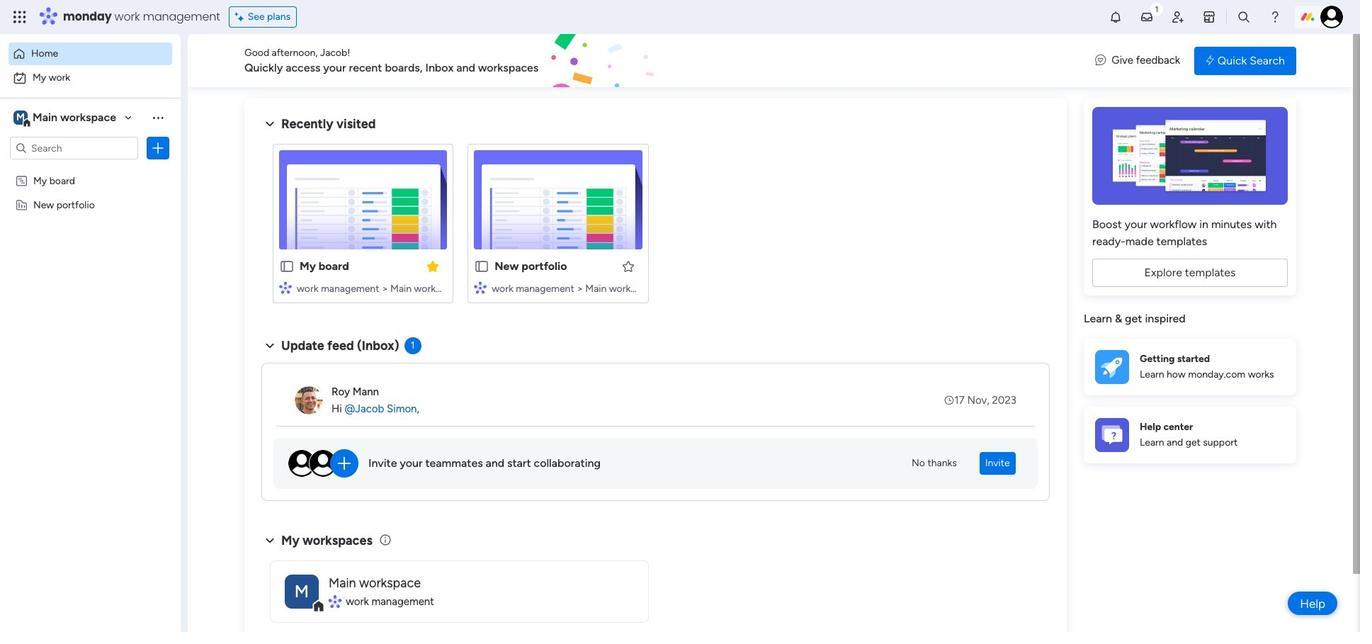Task type: locate. For each thing, give the bounding box(es) containing it.
option
[[9, 43, 172, 65], [9, 67, 172, 89], [0, 168, 181, 170]]

help center element
[[1084, 406, 1297, 463]]

search everything image
[[1237, 10, 1252, 24]]

2 vertical spatial option
[[0, 168, 181, 170]]

1 image
[[1151, 1, 1164, 17]]

0 vertical spatial option
[[9, 43, 172, 65]]

monday marketplace image
[[1203, 10, 1217, 24]]

getting started element
[[1084, 338, 1297, 395]]

notifications image
[[1109, 10, 1123, 24]]

quick search results list box
[[262, 133, 1050, 320]]

list box
[[0, 165, 181, 408]]

invite members image
[[1172, 10, 1186, 24]]

update feed image
[[1140, 10, 1155, 24]]

component image
[[329, 595, 341, 608]]

v2 bolt switch image
[[1206, 53, 1215, 68]]

add to favorites image
[[621, 259, 635, 273]]

select product image
[[13, 10, 27, 24]]

jacob simon image
[[1321, 6, 1344, 28]]

v2 user feedback image
[[1096, 53, 1107, 69]]

close my workspaces image
[[262, 532, 279, 549]]

public board image
[[474, 259, 490, 274]]



Task type: describe. For each thing, give the bounding box(es) containing it.
public board image
[[279, 259, 295, 274]]

workspace image
[[285, 574, 319, 608]]

component image
[[279, 281, 292, 294]]

see plans image
[[235, 9, 248, 25]]

roy mann image
[[295, 386, 323, 415]]

close update feed (inbox) image
[[262, 337, 279, 354]]

workspace options image
[[151, 110, 165, 125]]

1 element
[[404, 337, 421, 354]]

templates image image
[[1097, 107, 1284, 205]]

workspace image
[[13, 110, 28, 125]]

help image
[[1269, 10, 1283, 24]]

close recently visited image
[[262, 116, 279, 133]]

1 vertical spatial option
[[9, 67, 172, 89]]

options image
[[151, 141, 165, 155]]

remove from favorites image
[[426, 259, 440, 273]]

workspace selection element
[[13, 109, 118, 128]]

Search in workspace field
[[30, 140, 118, 156]]



Task type: vqa. For each thing, say whether or not it's contained in the screenshot.
1st Public board image from right
yes



